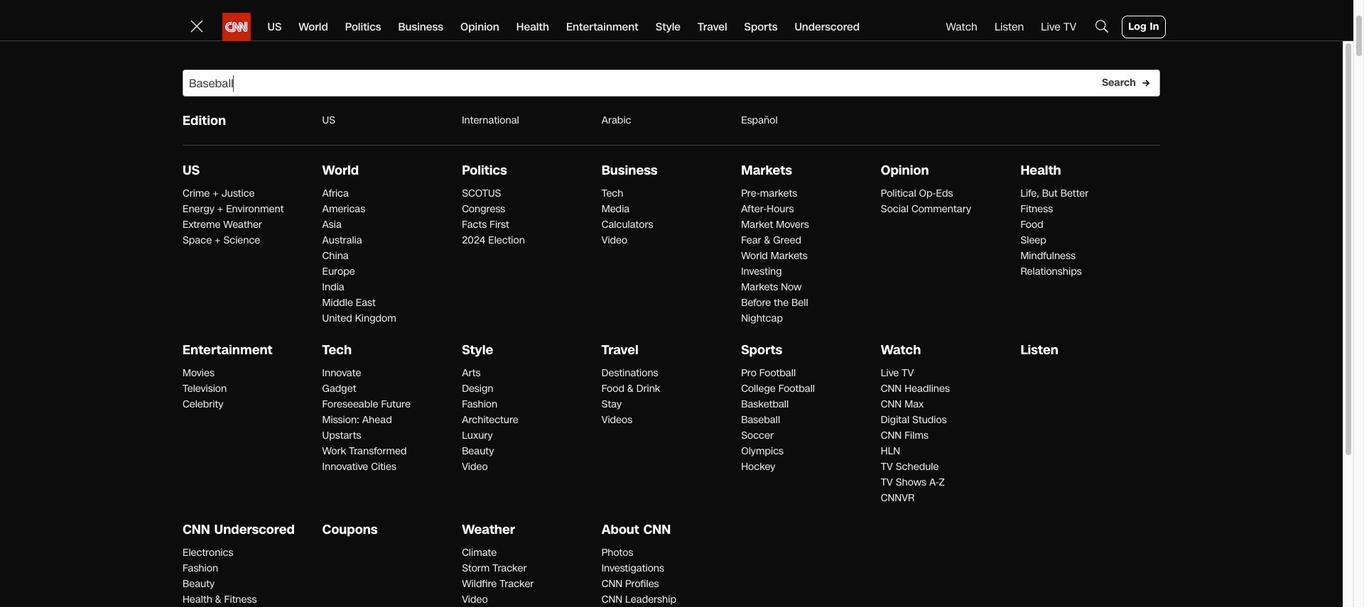 Task type: describe. For each thing, give the bounding box(es) containing it.
Search text field
[[183, 70, 1160, 97]]

secretary of state antony blinken gets off his plane after his arrival to the cheddi jagan international airport for an official visit to georgetown, guyana, in july 2023. image
[[682, 331, 916, 462]]

united states supreme court associate justice neil gorsuch and his mother, epa director anne gorsuch burford. image
[[682, 103, 916, 234]]

ui arrow right thick image
[[1142, 79, 1150, 87]]

sig video image
[[933, 410, 950, 424]]

sig video image
[[205, 548, 222, 562]]

video player region
[[933, 103, 1166, 234]]

progress bar slider
[[933, 233, 1166, 234]]

close menu icon image
[[188, 17, 205, 34]]



Task type: vqa. For each thing, say whether or not it's contained in the screenshot.
THE EXPLORE CNN
no



Task type: locate. For each thing, give the bounding box(es) containing it.
search icon image
[[1094, 17, 1111, 34]]

e. jean carroll arrives at the manhattan federal court on wednesday. image
[[188, 168, 665, 437]]

None search field
[[183, 70, 1160, 97]]



